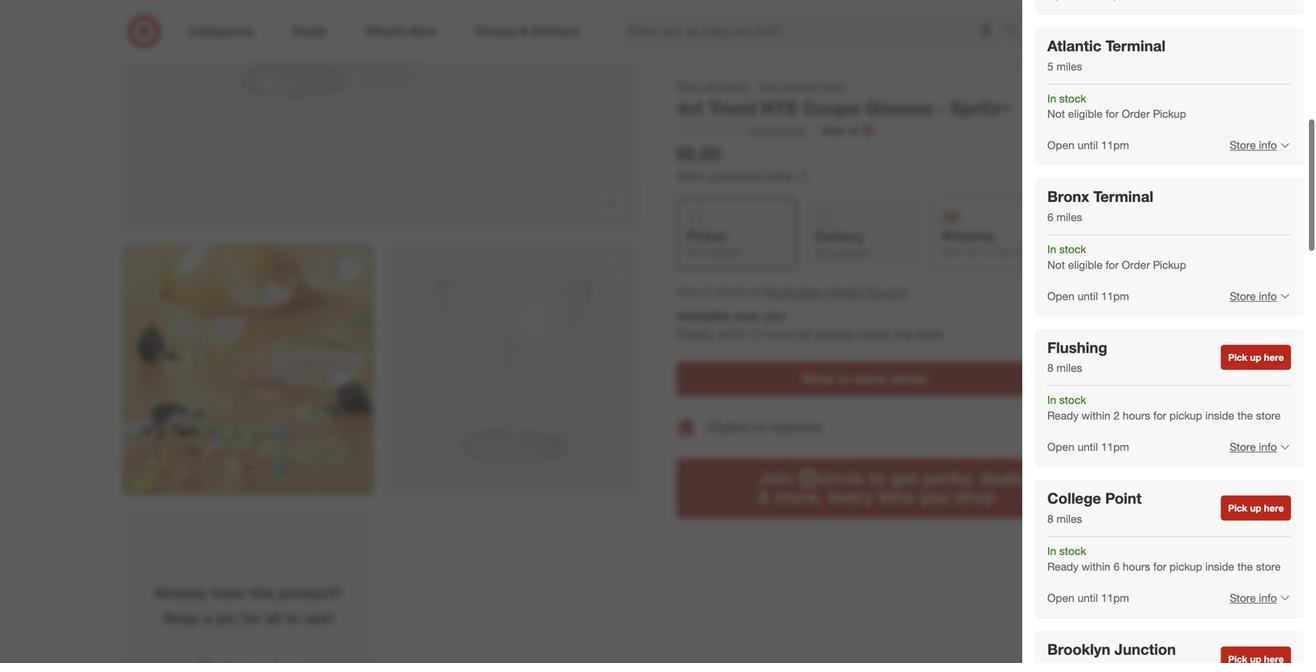 Task type: locate. For each thing, give the bounding box(es) containing it.
available
[[705, 246, 741, 258], [833, 247, 870, 259]]

0 vertical spatial within
[[716, 327, 749, 342]]

2 8 from the top
[[1048, 508, 1054, 521]]

terminal inside bronx terminal 6 miles
[[1094, 183, 1154, 201]]

this
[[249, 585, 275, 603]]

terminal right bronx
[[1094, 183, 1154, 201]]

here
[[1265, 347, 1284, 359], [1265, 498, 1284, 510], [1265, 649, 1284, 661]]

terminal right atlantic
[[1106, 32, 1166, 50]]

store inside in stock ready within 6 hours for pickup inside the store
[[1257, 556, 1281, 569]]

1 vertical spatial pick up here button
[[1222, 491, 1292, 516]]

1 miles from the top
[[1057, 55, 1083, 68]]

1 store info from the top
[[1230, 134, 1277, 148]]

open until 11pm up bronx
[[1048, 134, 1130, 148]]

terminal
[[1106, 32, 1166, 50], [1094, 183, 1154, 201]]

miles
[[1057, 55, 1083, 68], [1057, 206, 1083, 219], [1057, 357, 1083, 370], [1057, 508, 1083, 521]]

0 vertical spatial order
[[1122, 102, 1150, 116]]

0 vertical spatial eligible
[[1068, 102, 1103, 116]]

in stock not eligible for order pickup down bronx terminal 6 miles
[[1048, 238, 1187, 267]]

search
[[998, 25, 1035, 40]]

0 vertical spatial pickup
[[817, 327, 854, 342]]

within inside in stock ready within 6 hours for pickup inside the store
[[1082, 556, 1111, 569]]

1 vertical spatial pickup
[[1170, 405, 1203, 418]]

3 here from the top
[[1265, 649, 1284, 661]]

all
[[706, 79, 717, 93], [265, 610, 282, 628]]

11pm for 1st store info dropdown button from the bottom of the page
[[1102, 587, 1130, 601]]

in stock ready within 2 hours for pickup inside the store
[[1048, 389, 1281, 418]]

1 vertical spatial pick up here
[[1229, 498, 1284, 510]]

available for pickup
[[705, 246, 741, 258]]

until up flushing at the bottom of the page
[[1078, 285, 1099, 299]]

1 vertical spatial 2
[[1114, 405, 1120, 418]]

2 pick from the top
[[1229, 498, 1248, 510]]

1 vertical spatial order
[[1122, 253, 1150, 267]]

3 miles from the top
[[1057, 357, 1083, 370]]

ready down college point 8 miles
[[1048, 556, 1079, 569]]

out
[[677, 285, 698, 300]]

4 open from the top
[[1048, 587, 1075, 601]]

pickup inside in stock ready within 2 hours for pickup inside the store
[[1170, 405, 1203, 418]]

2 11pm from the top
[[1102, 285, 1130, 299]]

available
[[677, 309, 731, 324]]

inside inside in stock ready within 2 hours for pickup inside the store
[[1206, 405, 1235, 418]]

here for college point
[[1265, 498, 1284, 510]]

in stock ready within 6 hours for pickup inside the store
[[1048, 540, 1281, 569]]

miles inside college point 8 miles
[[1057, 508, 1083, 521]]

1 vertical spatial hours
[[1123, 405, 1151, 418]]

2 store info from the top
[[1230, 285, 1277, 299]]

eligible down atlantic terminal 5 miles
[[1068, 102, 1103, 116]]

pick for college point
[[1229, 498, 1248, 510]]

0 vertical spatial in stock not eligible for order pickup
[[1048, 87, 1187, 116]]

4 until from the top
[[1078, 587, 1099, 601]]

2 in from the top
[[1048, 238, 1057, 252]]

within down the near
[[716, 327, 749, 342]]

1 vertical spatial terminal
[[1094, 183, 1154, 201]]

here for brooklyn junction
[[1265, 649, 1284, 661]]

available down delivery
[[833, 247, 870, 259]]

2 info from the top
[[1259, 285, 1277, 299]]

3 info from the top
[[1259, 436, 1277, 450]]

store info for third store info dropdown button from the top
[[1230, 436, 1277, 450]]

pick up here
[[1229, 347, 1284, 359], [1229, 498, 1284, 510], [1229, 649, 1284, 661]]

available inside delivery not available
[[833, 247, 870, 259]]

pickup
[[817, 327, 854, 342], [1170, 405, 1203, 418], [1170, 556, 1203, 569]]

a
[[204, 610, 212, 628]]

manhattan
[[764, 285, 824, 300]]

8 down flushing at the bottom of the page
[[1048, 357, 1054, 370]]

stock for third store info dropdown button from the top
[[1060, 389, 1087, 403]]

available inside pickup not available
[[705, 246, 741, 258]]

2 vertical spatial pick up here button
[[1222, 642, 1292, 664]]

ready for flushing
[[1048, 405, 1079, 418]]

0 horizontal spatial all
[[265, 610, 282, 628]]

not inside pickup not available
[[687, 246, 702, 258]]

info
[[1259, 134, 1277, 148], [1259, 285, 1277, 299], [1259, 436, 1277, 450], [1259, 587, 1277, 601]]

0 vertical spatial pick up here
[[1229, 347, 1284, 359]]

within down college point 8 miles
[[1082, 556, 1111, 569]]

eligible
[[1068, 102, 1103, 116], [1068, 253, 1103, 267]]

1 horizontal spatial 2
[[1114, 405, 1120, 418]]

1 11pm from the top
[[1102, 134, 1130, 148]]

hours inside in stock ready within 2 hours for pickup inside the store
[[1123, 405, 1151, 418]]

2 down the near
[[753, 327, 760, 342]]

1 vertical spatial up
[[1251, 498, 1262, 510]]

2 store from the top
[[1230, 285, 1256, 299]]

open until 11pm up flushing at the bottom of the page
[[1048, 285, 1130, 299]]

0 vertical spatial 2
[[753, 327, 760, 342]]

2 pick up here from the top
[[1229, 498, 1284, 510]]

3 store from the top
[[1230, 436, 1256, 450]]

in stock not eligible for order pickup down atlantic terminal 5 miles
[[1048, 87, 1187, 116]]

open for 2nd store info dropdown button
[[1048, 285, 1075, 299]]

1 order from the top
[[1122, 102, 1150, 116]]

show in-stock stores button
[[677, 362, 1053, 397]]

similar
[[784, 79, 816, 93]]

for
[[1106, 102, 1119, 116], [1106, 253, 1119, 267], [798, 327, 813, 342], [1154, 405, 1167, 418], [752, 420, 767, 436], [1154, 556, 1167, 569], [242, 610, 261, 628]]

miles inside bronx terminal 6 miles
[[1057, 206, 1083, 219]]

stock right of
[[715, 285, 746, 300]]

ready
[[677, 327, 713, 342], [1048, 405, 1079, 418], [1048, 556, 1079, 569]]

store
[[1230, 134, 1256, 148], [1230, 285, 1256, 299], [1230, 436, 1256, 450], [1230, 587, 1256, 601]]

in-
[[839, 372, 855, 387]]

miles down bronx
[[1057, 206, 1083, 219]]

4 miles from the top
[[1057, 508, 1083, 521]]

stock left stores
[[855, 372, 887, 387]]

2 open from the top
[[1048, 285, 1075, 299]]

11pm
[[1102, 134, 1130, 148], [1102, 285, 1130, 299], [1102, 436, 1130, 450], [1102, 587, 1130, 601]]

dialog
[[1023, 0, 1317, 664]]

open for 1st store info dropdown button from the bottom of the page
[[1048, 587, 1075, 601]]

stock inside button
[[855, 372, 887, 387]]

pick for brooklyn junction
[[1229, 649, 1248, 661]]

all right the shop
[[706, 79, 717, 93]]

hours inside in stock ready within 6 hours for pickup inside the store
[[1123, 556, 1151, 569]]

ready inside available near you ready within 2 hours for pickup inside the store
[[677, 327, 713, 342]]

2 vertical spatial here
[[1265, 649, 1284, 661]]

open up bronx
[[1048, 134, 1075, 148]]

1 vertical spatial all
[[265, 610, 282, 628]]

eligible down bronx terminal 6 miles
[[1068, 253, 1103, 267]]

square
[[868, 285, 908, 300]]

3 open from the top
[[1048, 436, 1075, 450]]

0 vertical spatial store
[[916, 327, 944, 342]]

order for atlantic terminal
[[1122, 102, 1150, 116]]

3 pick up here from the top
[[1229, 649, 1284, 661]]

1 vertical spatial in stock not eligible for order pickup
[[1048, 238, 1187, 267]]

all left the to
[[265, 610, 282, 628]]

2 vertical spatial store
[[1257, 556, 1281, 569]]

4 in from the top
[[1048, 540, 1057, 554]]

1 vertical spatial pick
[[1229, 498, 1248, 510]]

college
[[1048, 485, 1102, 503]]

terminal inside atlantic terminal 5 miles
[[1106, 32, 1166, 50]]

in inside in stock ready within 6 hours for pickup inside the store
[[1048, 540, 1057, 554]]

shipping
[[942, 228, 995, 244]]

pickup inside available near you ready within 2 hours for pickup inside the store
[[817, 327, 854, 342]]

store info for 1st store info dropdown button
[[1230, 134, 1277, 148]]

open until 11pm up brooklyn at the bottom right of the page
[[1048, 587, 1130, 601]]

delivery not available
[[816, 229, 870, 259]]

up
[[1251, 347, 1262, 359], [1251, 498, 1262, 510], [1251, 649, 1262, 661]]

stock inside in stock ready within 2 hours for pickup inside the store
[[1060, 389, 1087, 403]]

4 11pm from the top
[[1102, 587, 1130, 601]]

1 8 from the top
[[1048, 357, 1054, 370]]

stock down atlantic
[[1060, 87, 1087, 101]]

open up college
[[1048, 436, 1075, 450]]

1 here from the top
[[1265, 347, 1284, 359]]

miles inside atlantic terminal 5 miles
[[1057, 55, 1083, 68]]

0 vertical spatial ready
[[677, 327, 713, 342]]

in right "22"
[[1048, 238, 1057, 252]]

eligible
[[708, 420, 749, 436]]

until up brooklyn at the bottom right of the page
[[1078, 587, 1099, 601]]

open
[[1048, 134, 1075, 148], [1048, 285, 1075, 299], [1048, 436, 1075, 450], [1048, 587, 1075, 601]]

2 vertical spatial pickup
[[1170, 556, 1203, 569]]

1 vertical spatial inside
[[1206, 405, 1235, 418]]

inside inside in stock ready within 6 hours for pickup inside the store
[[1206, 556, 1235, 569]]

0 vertical spatial pickup
[[1153, 102, 1187, 116]]

2 up from the top
[[1251, 498, 1262, 510]]

hours inside available near you ready within 2 hours for pickup inside the store
[[763, 327, 795, 342]]

not down 5
[[1048, 102, 1065, 116]]

terminal for bronx terminal
[[1094, 183, 1154, 201]]

pick up here button
[[1222, 340, 1292, 365], [1222, 491, 1292, 516], [1222, 642, 1292, 664]]

What can we help you find? suggestions appear below search field
[[618, 14, 1009, 49]]

6 down college point 8 miles
[[1114, 556, 1120, 569]]

within
[[716, 327, 749, 342], [1082, 405, 1111, 418], [1082, 556, 1111, 569]]

0 vertical spatial up
[[1251, 347, 1262, 359]]

it
[[960, 246, 965, 258]]

0 vertical spatial all
[[706, 79, 717, 93]]

1 horizontal spatial at
[[849, 124, 859, 137]]

0 vertical spatial hours
[[763, 327, 795, 342]]

up for college point
[[1251, 498, 1262, 510]]

0 vertical spatial inside
[[858, 327, 891, 342]]

order down bronx terminal 6 miles
[[1122, 253, 1150, 267]]

1 vertical spatial store
[[1257, 405, 1281, 418]]

2 vertical spatial pick
[[1229, 649, 1248, 661]]

3 pick from the top
[[1229, 649, 1248, 661]]

by
[[968, 246, 978, 258]]

1 vertical spatial within
[[1082, 405, 1111, 418]]

8 inside college point 8 miles
[[1048, 508, 1054, 521]]

all inside already have this product? snap a pic for all to see!
[[265, 610, 282, 628]]

pick up here button for flushing
[[1222, 340, 1292, 365]]

2 vertical spatial ready
[[1048, 556, 1079, 569]]

1 vertical spatial 6
[[1114, 556, 1120, 569]]

be the first!
[[751, 124, 806, 137]]

1 store from the top
[[1230, 134, 1256, 148]]

pickup for college point
[[1170, 556, 1203, 569]]

store
[[916, 327, 944, 342], [1257, 405, 1281, 418], [1257, 556, 1281, 569]]

product?
[[279, 585, 343, 603]]

for inside in stock ready within 6 hours for pickup inside the store
[[1154, 556, 1167, 569]]

1 vertical spatial ready
[[1048, 405, 1079, 418]]

1 horizontal spatial available
[[833, 247, 870, 259]]

not down delivery
[[816, 247, 831, 259]]

when purchased online
[[677, 170, 793, 183]]

in down college
[[1048, 540, 1057, 554]]

pickup inside pickup not available
[[687, 228, 728, 244]]

$5.00
[[677, 143, 721, 165]]

out of stock at manhattan herald square
[[677, 285, 908, 300]]

have
[[212, 585, 245, 603]]

1 in stock not eligible for order pickup from the top
[[1048, 87, 1187, 116]]

order down atlantic terminal 5 miles
[[1122, 102, 1150, 116]]

glasses
[[865, 97, 933, 119]]

2 vertical spatial inside
[[1206, 556, 1235, 569]]

miles for bronx
[[1057, 206, 1083, 219]]

11pm up brooklyn junction
[[1102, 587, 1130, 601]]

stock down college point 8 miles
[[1060, 540, 1087, 554]]

get
[[942, 246, 958, 258]]

0 horizontal spatial 6
[[1048, 206, 1054, 219]]

1 in from the top
[[1048, 87, 1057, 101]]

2 vertical spatial hours
[[1123, 556, 1151, 569]]

11pm up bronx terminal 6 miles
[[1102, 134, 1130, 148]]

pickup
[[1153, 102, 1187, 116], [687, 228, 728, 244], [1153, 253, 1187, 267]]

stock down flushing 8 miles
[[1060, 389, 1087, 403]]

8
[[1048, 357, 1054, 370], [1048, 508, 1054, 521]]

1 horizontal spatial 6
[[1114, 556, 1120, 569]]

1 pick up here from the top
[[1229, 347, 1284, 359]]

store for flushing
[[1257, 405, 1281, 418]]

until up bronx
[[1078, 134, 1099, 148]]

1 pick from the top
[[1229, 347, 1248, 359]]

pickup inside in stock ready within 6 hours for pickup inside the store
[[1170, 556, 1203, 569]]

5
[[1048, 55, 1054, 68]]

hours for flushing
[[1123, 405, 1151, 418]]

inside
[[858, 327, 891, 342], [1206, 405, 1235, 418], [1206, 556, 1235, 569]]

2 here from the top
[[1265, 498, 1284, 510]]

ready inside in stock ready within 6 hours for pickup inside the store
[[1048, 556, 1079, 569]]

2 eligible from the top
[[1068, 253, 1103, 267]]

available up of
[[705, 246, 741, 258]]

stock down bronx terminal 6 miles
[[1060, 238, 1087, 252]]

store info
[[1230, 134, 1277, 148], [1230, 285, 1277, 299], [1230, 436, 1277, 450], [1230, 587, 1277, 601]]

ready inside in stock ready within 2 hours for pickup inside the store
[[1048, 405, 1079, 418]]

at right new
[[849, 124, 859, 137]]

within inside in stock ready within 2 hours for pickup inside the store
[[1082, 405, 1111, 418]]

2
[[753, 327, 760, 342], [1114, 405, 1120, 418]]

3 11pm from the top
[[1102, 436, 1130, 450]]

6 down bronx
[[1048, 206, 1054, 219]]

1 open from the top
[[1048, 134, 1075, 148]]

trend
[[709, 97, 756, 119]]

1 vertical spatial 8
[[1048, 508, 1054, 521]]

store for 2nd store info dropdown button
[[1230, 285, 1256, 299]]

6
[[1048, 206, 1054, 219], [1114, 556, 1120, 569]]

3 store info button from the top
[[1220, 426, 1292, 460]]

8 down college
[[1048, 508, 1054, 521]]

when
[[677, 170, 706, 183]]

3 pick up here button from the top
[[1222, 642, 1292, 664]]

view similar items button
[[758, 78, 846, 94]]

within down flushing 8 miles
[[1082, 405, 1111, 418]]

not up out
[[687, 246, 702, 258]]

1 pick up here button from the top
[[1222, 340, 1292, 365]]

available near you ready within 2 hours for pickup inside the store
[[677, 309, 944, 342]]

the inside in stock ready within 2 hours for pickup inside the store
[[1238, 405, 1254, 418]]

2 vertical spatial pickup
[[1153, 253, 1187, 267]]

view similar items
[[758, 79, 846, 93]]

not
[[1048, 102, 1065, 116], [687, 246, 702, 258], [816, 247, 831, 259], [1048, 253, 1065, 267]]

available for delivery
[[833, 247, 870, 259]]

advertisement region
[[677, 459, 1194, 519]]

miles down college
[[1057, 508, 1083, 521]]

3 up from the top
[[1251, 649, 1262, 661]]

hours down point
[[1123, 556, 1151, 569]]

pick up here for flushing
[[1229, 347, 1284, 359]]

3 in from the top
[[1048, 389, 1057, 403]]

miles right 5
[[1057, 55, 1083, 68]]

within for college
[[1082, 556, 1111, 569]]

11pm for 1st store info dropdown button
[[1102, 134, 1130, 148]]

near
[[734, 309, 761, 324]]

11pm up point
[[1102, 436, 1130, 450]]

open until 11pm up college
[[1048, 436, 1130, 450]]

the inside in stock ready within 6 hours for pickup inside the store
[[1238, 556, 1254, 569]]

0 vertical spatial here
[[1265, 347, 1284, 359]]

2 miles from the top
[[1057, 206, 1083, 219]]

11pm for 2nd store info dropdown button
[[1102, 285, 1130, 299]]

at up the near
[[750, 285, 760, 300]]

ready down available
[[677, 327, 713, 342]]

in down flushing 8 miles
[[1048, 389, 1057, 403]]

0 vertical spatial 8
[[1048, 357, 1054, 370]]

info for 2nd store info dropdown button
[[1259, 285, 1277, 299]]

3 store info from the top
[[1230, 436, 1277, 450]]

store info for 2nd store info dropdown button
[[1230, 285, 1277, 299]]

4 info from the top
[[1259, 587, 1277, 601]]

2 vertical spatial pick up here
[[1229, 649, 1284, 661]]

the
[[766, 124, 782, 137], [894, 327, 912, 342], [1238, 405, 1254, 418], [1238, 556, 1254, 569]]

3 open until 11pm from the top
[[1048, 436, 1130, 450]]

0 vertical spatial pick
[[1229, 347, 1248, 359]]

1 vertical spatial here
[[1265, 498, 1284, 510]]

of
[[701, 285, 712, 300]]

store inside in stock ready within 2 hours for pickup inside the store
[[1257, 405, 1281, 418]]

open for third store info dropdown button from the top
[[1048, 436, 1075, 450]]

until
[[1078, 134, 1099, 148], [1078, 285, 1099, 299], [1078, 436, 1099, 450], [1078, 587, 1099, 601]]

terminal for atlantic terminal
[[1106, 32, 1166, 50]]

open up flushing at the bottom of the page
[[1048, 285, 1075, 299]]

2 pick up here button from the top
[[1222, 491, 1292, 516]]

-
[[938, 97, 946, 119]]

0 horizontal spatial available
[[705, 246, 741, 258]]

1 vertical spatial at
[[750, 285, 760, 300]]

hours down you
[[763, 327, 795, 342]]

first!
[[785, 124, 806, 137]]

miles down flushing at the bottom of the page
[[1057, 357, 1083, 370]]

2 vertical spatial up
[[1251, 649, 1262, 661]]

open up brooklyn at the bottom right of the page
[[1048, 587, 1075, 601]]

spritz
[[720, 79, 749, 93]]

4ct
[[677, 97, 704, 119]]

1 info from the top
[[1259, 134, 1277, 148]]

in
[[1048, 87, 1057, 101], [1048, 238, 1057, 252], [1048, 389, 1057, 403], [1048, 540, 1057, 554]]

brooklyn
[[1048, 636, 1111, 654]]

4 store from the top
[[1230, 587, 1256, 601]]

up for brooklyn junction
[[1251, 649, 1262, 661]]

4 store info from the top
[[1230, 587, 1277, 601]]

11pm up flushing at the bottom of the page
[[1102, 285, 1130, 299]]

at
[[849, 124, 859, 137], [750, 285, 760, 300]]

until up college
[[1078, 436, 1099, 450]]

store for 1st store info dropdown button
[[1230, 134, 1256, 148]]

delivery
[[816, 229, 864, 244]]

1 horizontal spatial all
[[706, 79, 717, 93]]

0 vertical spatial pick up here button
[[1222, 340, 1292, 365]]

hours up add
[[1123, 405, 1151, 418]]

in stock not eligible for order pickup
[[1048, 87, 1187, 116], [1048, 238, 1187, 267]]

stock inside in stock ready within 6 hours for pickup inside the store
[[1060, 540, 1087, 554]]

2 left add item button
[[1114, 405, 1120, 418]]

pic
[[216, 610, 238, 628]]

store info button
[[1220, 124, 1292, 158], [1220, 275, 1292, 309], [1220, 426, 1292, 460], [1220, 577, 1292, 611]]

1 vertical spatial pickup
[[687, 228, 728, 244]]

new
[[823, 124, 846, 137]]

ready down flushing 8 miles
[[1048, 405, 1079, 418]]

1 up from the top
[[1251, 347, 1262, 359]]

store for college point
[[1257, 556, 1281, 569]]

2 in stock not eligible for order pickup from the top
[[1048, 238, 1187, 267]]

in down 5
[[1048, 87, 1057, 101]]

1 vertical spatial eligible
[[1068, 253, 1103, 267]]

2 vertical spatial within
[[1082, 556, 1111, 569]]

0 horizontal spatial 2
[[753, 327, 760, 342]]

2 order from the top
[[1122, 253, 1150, 267]]

info for 1st store info dropdown button from the bottom of the page
[[1259, 587, 1277, 601]]

for inside already have this product? snap a pic for all to see!
[[242, 610, 261, 628]]

1 eligible from the top
[[1068, 102, 1103, 116]]

0 vertical spatial terminal
[[1106, 32, 1166, 50]]

0 vertical spatial 6
[[1048, 206, 1054, 219]]

add
[[1149, 422, 1166, 434]]



Task type: describe. For each thing, give the bounding box(es) containing it.
you
[[764, 309, 786, 324]]

registries
[[771, 420, 822, 436]]

eligible for atlantic
[[1068, 102, 1103, 116]]

point
[[1106, 485, 1142, 503]]

4ct trend nye coupe glasses - spritz&#8482;, 2 of 4 image
[[122, 244, 375, 496]]

stock for 1st store info dropdown button
[[1060, 87, 1087, 101]]

2 until from the top
[[1078, 285, 1099, 299]]

0 horizontal spatial at
[[750, 285, 760, 300]]

the inside available near you ready within 2 hours for pickup inside the store
[[894, 327, 912, 342]]

brooklyn junction
[[1048, 636, 1176, 654]]

dialog containing atlantic terminal
[[1023, 0, 1317, 664]]

pickup not available
[[687, 228, 741, 258]]

store inside available near you ready within 2 hours for pickup inside the store
[[916, 327, 944, 342]]

4ct trend nye coupe glasses - spritz&#8482;, 1 of 4 image
[[122, 0, 639, 231]]

order for bronx terminal
[[1122, 253, 1150, 267]]

store for third store info dropdown button from the top
[[1230, 436, 1256, 450]]

1 store info button from the top
[[1220, 124, 1292, 158]]

shop
[[677, 79, 703, 93]]

3 until from the top
[[1078, 436, 1099, 450]]

junction
[[1115, 636, 1176, 654]]

item
[[1169, 422, 1187, 434]]

within for flushing
[[1082, 405, 1111, 418]]

4 store info button from the top
[[1220, 577, 1292, 611]]

11pm for third store info dropdown button from the top
[[1102, 436, 1130, 450]]

dec
[[996, 246, 1013, 258]]

online
[[764, 170, 793, 183]]

pickup for bronx terminal
[[1153, 253, 1187, 267]]

stock for 2nd store info dropdown button
[[1060, 238, 1087, 252]]

to
[[286, 610, 300, 628]]

purchased
[[709, 170, 761, 183]]

info for third store info dropdown button from the top
[[1259, 436, 1277, 450]]

22
[[1015, 246, 1026, 258]]

within inside available near you ready within 2 hours for pickup inside the store
[[716, 327, 749, 342]]

pick for flushing
[[1229, 347, 1248, 359]]

6 inside in stock ready within 6 hours for pickup inside the store
[[1114, 556, 1120, 569]]

shop all spritz
[[677, 79, 749, 93]]

here for flushing
[[1265, 347, 1284, 359]]

2 inside in stock ready within 2 hours for pickup inside the store
[[1114, 405, 1120, 418]]

pick up here for brooklyn junction
[[1229, 649, 1284, 661]]

pickup for flushing
[[1170, 405, 1203, 418]]

stores
[[891, 372, 928, 387]]

store for 1st store info dropdown button from the bottom of the page
[[1230, 587, 1256, 601]]

miles for college
[[1057, 508, 1083, 521]]

not inside delivery not available
[[816, 247, 831, 259]]

not right "22"
[[1048, 253, 1065, 267]]

in inside in stock ready within 2 hours for pickup inside the store
[[1048, 389, 1057, 403]]

1 until from the top
[[1078, 134, 1099, 148]]

inside inside available near you ready within 2 hours for pickup inside the store
[[858, 327, 891, 342]]

inside for college point
[[1206, 556, 1235, 569]]

ready for college
[[1048, 556, 1079, 569]]

nye
[[761, 97, 798, 119]]

inside for flushing
[[1206, 405, 1235, 418]]

spritz™
[[951, 97, 1012, 119]]

pick up here button for brooklyn junction
[[1222, 642, 1292, 664]]

in stock not eligible for order pickup for bronx
[[1048, 238, 1187, 267]]

search button
[[998, 14, 1035, 52]]

store info for 1st store info dropdown button from the bottom of the page
[[1230, 587, 1277, 601]]

1 open until 11pm from the top
[[1048, 134, 1130, 148]]

already have this product? snap a pic for all to see!
[[154, 585, 343, 628]]

bronx terminal 6 miles
[[1048, 183, 1154, 219]]

8 inside flushing 8 miles
[[1048, 357, 1054, 370]]

show
[[802, 372, 835, 387]]

open for 1st store info dropdown button
[[1048, 134, 1075, 148]]

eligible for bronx
[[1068, 253, 1103, 267]]

already
[[154, 585, 208, 603]]

flushing
[[1048, 334, 1108, 352]]

flushing 8 miles
[[1048, 334, 1108, 370]]

items
[[819, 79, 846, 93]]

for inside available near you ready within 2 hours for pickup inside the store
[[798, 327, 813, 342]]

snap
[[163, 610, 199, 628]]

view
[[758, 79, 781, 93]]

college point 8 miles
[[1048, 485, 1142, 521]]

pick up here for college point
[[1229, 498, 1284, 510]]

up for flushing
[[1251, 347, 1262, 359]]

stock for 1st store info dropdown button from the bottom of the page
[[1060, 540, 1087, 554]]

info for 1st store info dropdown button
[[1259, 134, 1277, 148]]

2 inside available near you ready within 2 hours for pickup inside the store
[[753, 327, 760, 342]]

4ct trend nye coupe glasses - spritz&#8482;, 3 of 4 image
[[387, 244, 639, 496]]

fri,
[[980, 246, 993, 258]]

shipping get it by fri, dec 22
[[942, 228, 1026, 258]]

2 store info button from the top
[[1220, 275, 1292, 309]]

manhattan herald square button
[[764, 283, 908, 301]]

miles for atlantic
[[1057, 55, 1083, 68]]

add item
[[1149, 422, 1187, 434]]

be
[[751, 124, 763, 137]]

miles inside flushing 8 miles
[[1057, 357, 1083, 370]]

0 vertical spatial at
[[849, 124, 859, 137]]

herald
[[827, 285, 864, 300]]

2 open until 11pm from the top
[[1048, 285, 1130, 299]]

in stock not eligible for order pickup for atlantic
[[1048, 87, 1187, 116]]

4ct trend nye coupe glasses - spritz™
[[677, 97, 1012, 119]]

hours for college point
[[1123, 556, 1151, 569]]

for inside in stock ready within 2 hours for pickup inside the store
[[1154, 405, 1167, 418]]

see!
[[304, 610, 334, 628]]

bronx
[[1048, 183, 1090, 201]]

6 inside bronx terminal 6 miles
[[1048, 206, 1054, 219]]

show in-stock stores
[[802, 372, 928, 387]]

atlantic terminal 5 miles
[[1048, 32, 1166, 68]]

4 open until 11pm from the top
[[1048, 587, 1130, 601]]

coupe
[[803, 97, 860, 119]]

add item button
[[1128, 415, 1194, 441]]

new at
[[823, 124, 859, 137]]

be the first! link
[[677, 123, 806, 139]]

pick up here button for college point
[[1222, 491, 1292, 516]]

atlantic
[[1048, 32, 1102, 50]]

pickup for atlantic terminal
[[1153, 102, 1187, 116]]

eligible for registries
[[708, 420, 822, 436]]



Task type: vqa. For each thing, say whether or not it's contained in the screenshot.
the right reg
no



